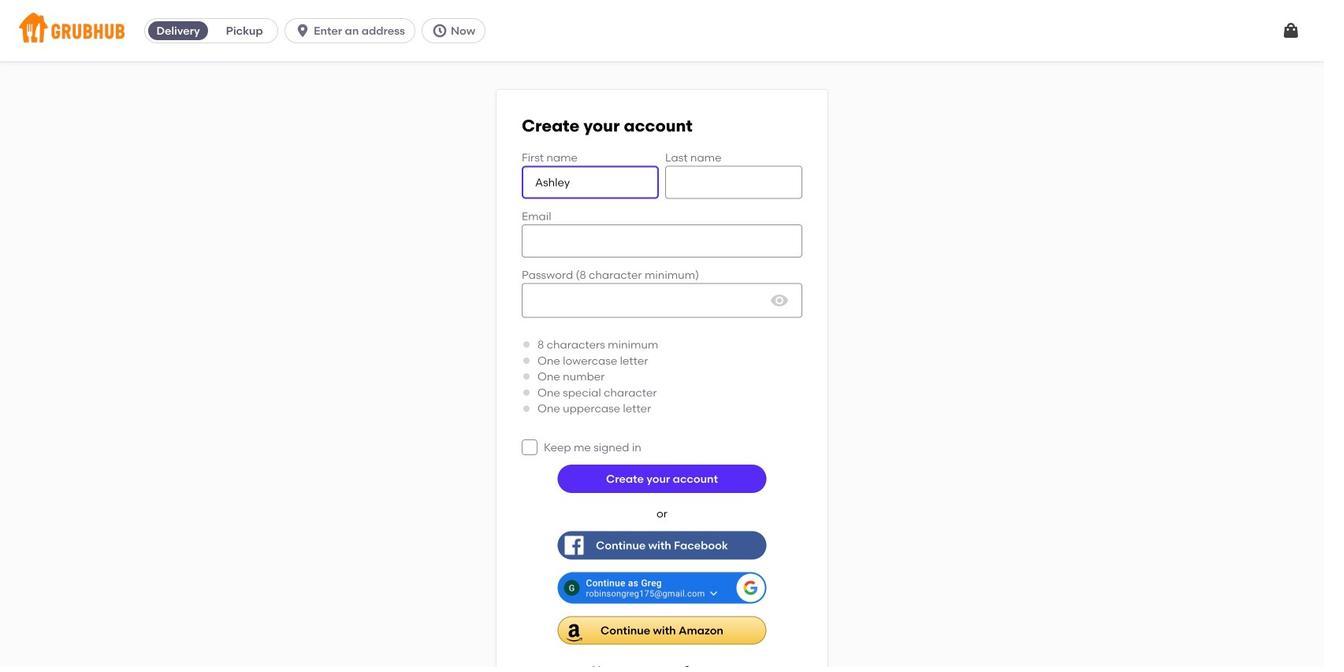 Task type: describe. For each thing, give the bounding box(es) containing it.
main navigation navigation
[[0, 0, 1325, 62]]

svg image inside main navigation navigation
[[1282, 21, 1301, 40]]

2 svg image from the left
[[432, 23, 448, 39]]



Task type: vqa. For each thing, say whether or not it's contained in the screenshot.
leftmost the one
no



Task type: locate. For each thing, give the bounding box(es) containing it.
0 vertical spatial svg image
[[1282, 21, 1301, 40]]

None email field
[[522, 225, 803, 258]]

None text field
[[666, 166, 803, 199]]

0 horizontal spatial svg image
[[295, 23, 311, 39]]

0 horizontal spatial svg image
[[770, 291, 789, 310]]

1 horizontal spatial svg image
[[1282, 21, 1301, 40]]

None text field
[[522, 166, 659, 199]]

1 svg image from the left
[[295, 23, 311, 39]]

svg image
[[1282, 21, 1301, 40], [770, 291, 789, 310]]

1 vertical spatial svg image
[[770, 291, 789, 310]]

svg image
[[295, 23, 311, 39], [432, 23, 448, 39]]

None password field
[[522, 283, 803, 318]]

1 horizontal spatial svg image
[[432, 23, 448, 39]]



